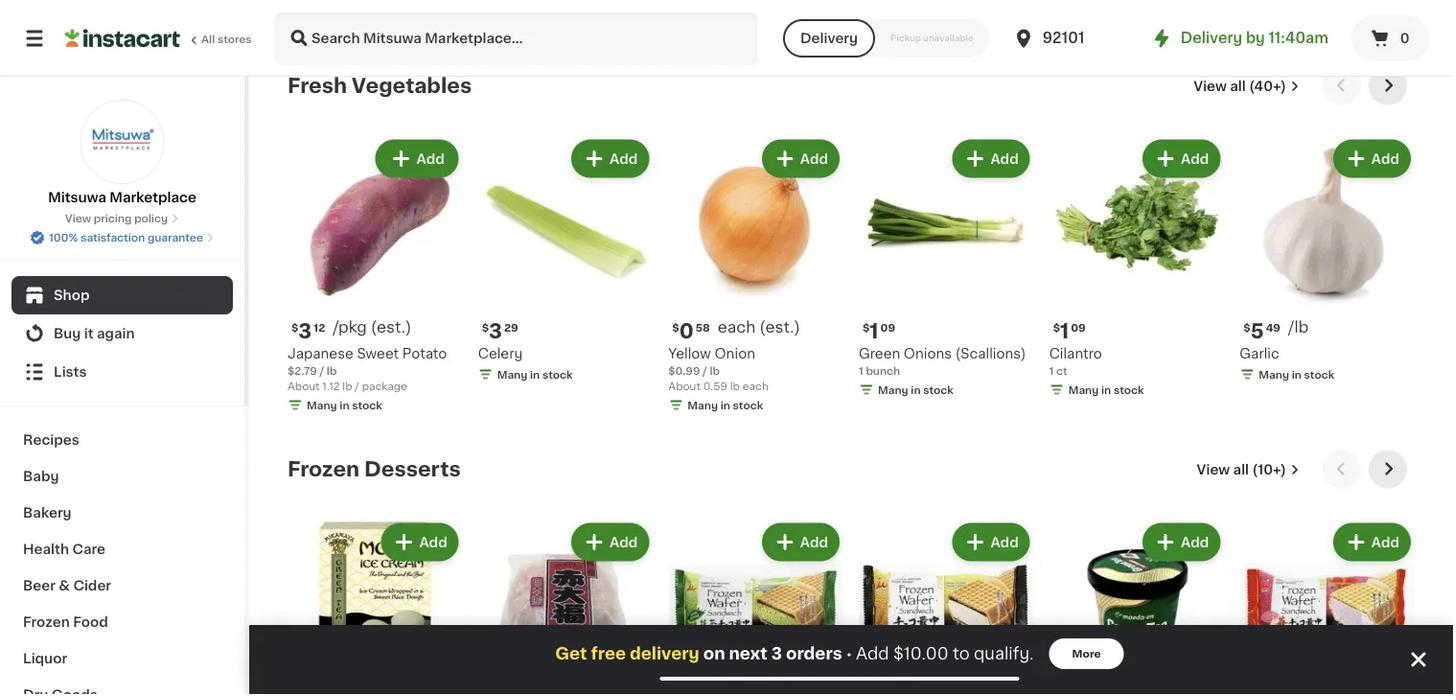 Task type: vqa. For each thing, say whether or not it's contained in the screenshot.
10:00pm
no



Task type: describe. For each thing, give the bounding box(es) containing it.
09 for cilantro
[[1071, 322, 1086, 333]]

onion
[[715, 347, 755, 360]]

$2.79
[[288, 366, 317, 376]]

delivery button
[[783, 19, 875, 58]]

/pkg (est.)
[[333, 320, 412, 335]]

frozen food
[[23, 616, 108, 629]]

buy
[[54, 327, 81, 340]]

food
[[73, 616, 108, 629]]

delivery by 11:40am
[[1181, 31, 1329, 45]]

liquor link
[[12, 640, 233, 677]]

$ 3 29
[[482, 321, 518, 342]]

qualify.
[[974, 646, 1034, 662]]

many in stock down celery
[[497, 369, 573, 380]]

many in stock down bunch
[[878, 385, 954, 395]]

3 for $ 3 12
[[298, 321, 312, 342]]

(scallions)
[[956, 347, 1026, 360]]

product group containing 0
[[669, 136, 844, 417]]

29
[[504, 322, 518, 333]]

green onions (scallions) 1 bunch
[[859, 347, 1026, 376]]

lists
[[54, 365, 87, 379]]

mitsuwa marketplace logo image
[[80, 100, 164, 184]]

orders
[[786, 646, 842, 662]]

recipes link
[[12, 422, 233, 458]]

delivery
[[630, 646, 700, 662]]

lists link
[[12, 353, 233, 391]]

view all (10+) button
[[1189, 451, 1308, 489]]

beer
[[23, 579, 56, 592]]

shop link
[[12, 276, 233, 314]]

$0.99
[[669, 366, 700, 376]]

4 $ from the left
[[1053, 322, 1060, 333]]

many down 0.59
[[688, 400, 718, 411]]

2 ct
[[288, 1, 308, 12]]

delivery for delivery by 11:40am
[[1181, 31, 1243, 45]]

yellow
[[669, 347, 711, 360]]

$ inside $ 3 29
[[482, 322, 489, 333]]

bakery link
[[12, 495, 233, 531]]

to
[[953, 646, 970, 662]]

lb right the 1.12
[[343, 381, 352, 391]]

cider
[[73, 579, 111, 592]]

many in stock down "garlic"
[[1259, 369, 1335, 380]]

/ inside yellow onion $0.99 / lb about 0.59 lb each
[[703, 366, 707, 376]]

1 up cilantro on the right
[[1060, 321, 1069, 342]]

cilantro 1 ct
[[1049, 347, 1102, 376]]

buy it again
[[54, 327, 135, 340]]

1 horizontal spatial /
[[355, 381, 359, 391]]

garlic
[[1240, 347, 1280, 360]]

instacart logo image
[[65, 27, 180, 50]]

each inside yellow onion $0.99 / lb about 0.59 lb each
[[743, 381, 769, 391]]

green
[[859, 347, 900, 360]]

in inside button
[[530, 1, 540, 12]]

49
[[1266, 322, 1281, 333]]

09 for green
[[881, 322, 896, 333]]

mitsuwa
[[48, 191, 106, 204]]

fresh vegetables
[[288, 76, 472, 97]]

frozen for frozen food
[[23, 616, 70, 629]]

2
[[288, 1, 294, 12]]

5
[[1251, 322, 1264, 342]]

/pkg
[[333, 320, 367, 335]]

many down "garlic"
[[1259, 369, 1289, 380]]

0.59
[[703, 381, 728, 391]]

100% satisfaction guarantee
[[49, 232, 203, 243]]

many in stock down the 1.12
[[307, 400, 382, 411]]

package
[[362, 381, 407, 391]]

view pricing policy
[[65, 213, 168, 224]]

Search field
[[276, 13, 756, 63]]

policy
[[134, 213, 168, 224]]

58
[[696, 322, 710, 333]]

frozen for frozen desserts
[[288, 460, 360, 480]]

(40+)
[[1249, 80, 1287, 93]]

it
[[84, 327, 94, 340]]

japanese sweet potato $2.79 / lb about 1.12 lb / package
[[288, 347, 447, 391]]

1 inside cilantro 1 ct
[[1049, 366, 1054, 376]]

all stores
[[201, 34, 252, 45]]

$0.58 each (estimated) element
[[669, 319, 844, 344]]

desserts
[[364, 460, 461, 480]]

100%
[[49, 232, 78, 243]]

about inside "japanese sweet potato $2.79 / lb about 1.12 lb / package"
[[288, 381, 320, 391]]

delivery for delivery
[[800, 32, 858, 45]]

view for fresh vegetables
[[1194, 80, 1227, 93]]

liquor
[[23, 652, 67, 665]]

mitsuwa marketplace
[[48, 191, 196, 204]]

0 button
[[1352, 15, 1430, 61]]

$ 1 09 for cilantro
[[1053, 321, 1086, 342]]

&
[[59, 579, 70, 592]]

each inside 'element'
[[718, 320, 756, 335]]

many down the 1.12
[[307, 400, 337, 411]]

health care link
[[12, 531, 233, 568]]

3 for $ 3 29
[[489, 321, 502, 342]]

all for fresh vegetables
[[1230, 80, 1246, 93]]

beer & cider link
[[12, 568, 233, 604]]

bunch
[[866, 366, 900, 376]]

mitsuwa marketplace link
[[48, 100, 196, 207]]

many down the 2 ct
[[307, 20, 337, 31]]

$ 3 12
[[291, 321, 325, 342]]

1 up the green
[[870, 321, 879, 342]]

onions
[[904, 347, 952, 360]]

many in stock button
[[478, 0, 653, 18]]

view all (10+)
[[1197, 463, 1287, 477]]

lb right 0.59
[[730, 381, 740, 391]]

0 horizontal spatial ct
[[297, 1, 308, 12]]

$ inside $ 5 49 /lb
[[1244, 322, 1251, 333]]

1.12
[[322, 381, 340, 391]]

guarantee
[[148, 232, 203, 243]]

11:40am
[[1269, 31, 1329, 45]]



Task type: locate. For each thing, give the bounding box(es) containing it.
1
[[870, 321, 879, 342], [1060, 321, 1069, 342], [859, 366, 864, 376], [1049, 366, 1054, 376]]

all
[[1230, 80, 1246, 93], [1233, 463, 1249, 477]]

next
[[729, 646, 768, 662]]

get free delivery on next 3 orders • add $10.00 to qualify.
[[555, 646, 1034, 662]]

0 vertical spatial frozen
[[288, 460, 360, 480]]

each down onion
[[743, 381, 769, 391]]

treatment tracker modal dialog
[[249, 625, 1453, 694]]

stock
[[543, 1, 573, 12], [352, 20, 382, 31], [543, 369, 573, 380], [1304, 369, 1335, 380], [924, 385, 954, 395], [1114, 385, 1144, 395], [352, 400, 382, 411], [733, 400, 763, 411]]

get
[[555, 646, 587, 662]]

1 inside green onions (scallions) 1 bunch
[[859, 366, 864, 376]]

$ left 12
[[291, 322, 298, 333]]

all stores link
[[65, 12, 253, 65]]

delivery
[[1181, 31, 1243, 45], [800, 32, 858, 45]]

1 horizontal spatial about
[[669, 381, 701, 391]]

$ 1 09 up the green
[[863, 321, 896, 342]]

0 vertical spatial all
[[1230, 80, 1246, 93]]

0 horizontal spatial frozen
[[23, 616, 70, 629]]

1 vertical spatial ct
[[1057, 366, 1068, 376]]

product group containing 5
[[1240, 136, 1415, 386]]

add
[[418, 153, 446, 166], [610, 153, 638, 166], [800, 153, 828, 166], [991, 153, 1019, 166], [1181, 153, 1209, 166], [1372, 153, 1400, 166], [419, 536, 447, 550], [610, 536, 638, 550], [800, 536, 828, 550], [991, 536, 1019, 550], [1181, 536, 1209, 550], [1372, 536, 1400, 550], [856, 646, 889, 662]]

09 up cilantro on the right
[[1071, 322, 1086, 333]]

0 horizontal spatial (est.)
[[371, 320, 412, 335]]

3 left the 29 at the top left of page
[[489, 321, 502, 342]]

care
[[72, 543, 105, 556]]

(est.) up sweet
[[371, 320, 412, 335]]

1 vertical spatial view
[[65, 213, 91, 224]]

0 inside 'element'
[[679, 322, 694, 342]]

$ 0 58
[[672, 322, 710, 342]]

view pricing policy link
[[65, 211, 179, 226]]

1 horizontal spatial ct
[[1057, 366, 1068, 376]]

delivery by 11:40am link
[[1150, 27, 1329, 50]]

1 horizontal spatial frozen
[[288, 460, 360, 480]]

ct right 2
[[297, 1, 308, 12]]

92101 button
[[1012, 12, 1127, 65]]

2 $ from the left
[[482, 322, 489, 333]]

about
[[288, 381, 320, 391], [669, 381, 701, 391]]

0 horizontal spatial 0
[[679, 322, 694, 342]]

japanese
[[288, 347, 354, 360]]

3 right next
[[772, 646, 782, 662]]

frozen down the 1.12
[[288, 460, 360, 480]]

(est.) for 3
[[371, 320, 412, 335]]

0 horizontal spatial about
[[288, 381, 320, 391]]

all
[[201, 34, 215, 45]]

cilantro
[[1049, 347, 1102, 360]]

$5.49 per pound element
[[1240, 319, 1415, 344]]

more
[[1072, 649, 1101, 659]]

ct
[[297, 1, 308, 12], [1057, 366, 1068, 376]]

frozen
[[288, 460, 360, 480], [23, 616, 70, 629]]

many up search "field"
[[497, 1, 528, 12]]

stores
[[218, 34, 252, 45]]

2 (est.) from the left
[[760, 320, 800, 335]]

1 vertical spatial item carousel region
[[288, 451, 1415, 694]]

2 vertical spatial view
[[1197, 463, 1230, 477]]

yellow onion $0.99 / lb about 0.59 lb each
[[669, 347, 769, 391]]

celery
[[478, 347, 523, 360]]

100% satisfaction guarantee button
[[30, 226, 215, 245]]

all left (10+)
[[1233, 463, 1249, 477]]

many down cilantro 1 ct
[[1069, 385, 1099, 395]]

lb
[[327, 366, 337, 376], [710, 366, 720, 376], [343, 381, 352, 391], [730, 381, 740, 391]]

1 vertical spatial frozen
[[23, 616, 70, 629]]

again
[[97, 327, 135, 340]]

1 horizontal spatial (est.)
[[760, 320, 800, 335]]

$ left the 29 at the top left of page
[[482, 322, 489, 333]]

each
[[718, 320, 756, 335], [743, 381, 769, 391]]

$10.00
[[894, 646, 949, 662]]

recipes
[[23, 433, 79, 447]]

many in stock inside button
[[497, 1, 573, 12]]

2 $ 1 09 from the left
[[1053, 321, 1086, 342]]

all left (40+)
[[1230, 80, 1246, 93]]

many in stock down cilantro 1 ct
[[1069, 385, 1144, 395]]

0 vertical spatial item carousel region
[[288, 67, 1415, 435]]

item carousel region
[[288, 67, 1415, 435], [288, 451, 1415, 694]]

view down 'mitsuwa'
[[65, 213, 91, 224]]

frozen inside frozen food link
[[23, 616, 70, 629]]

lb up the 1.12
[[327, 366, 337, 376]]

0 vertical spatial 0
[[1400, 32, 1410, 45]]

$ left "49"
[[1244, 322, 1251, 333]]

None search field
[[274, 12, 758, 65]]

3 left 12
[[298, 321, 312, 342]]

item carousel region containing fresh vegetables
[[288, 67, 1415, 435]]

(est.) inside $0.58 each (estimated) 'element'
[[760, 320, 800, 335]]

09 up the green
[[881, 322, 896, 333]]

health
[[23, 543, 69, 556]]

$ 5 49 /lb
[[1244, 320, 1309, 342]]

lb up 0.59
[[710, 366, 720, 376]]

many down celery
[[497, 369, 528, 380]]

frozen desserts
[[288, 460, 461, 480]]

1 horizontal spatial 0
[[1400, 32, 1410, 45]]

item carousel region containing frozen desserts
[[288, 451, 1415, 694]]

0 horizontal spatial 09
[[881, 322, 896, 333]]

many in stock down the 2 ct
[[307, 20, 382, 31]]

stock inside button
[[543, 1, 573, 12]]

each up onion
[[718, 320, 756, 335]]

0 inside button
[[1400, 32, 1410, 45]]

12
[[314, 322, 325, 333]]

$ 1 09 up cilantro on the right
[[1053, 321, 1086, 342]]

$ left 58
[[672, 322, 679, 333]]

$ inside $ 0 58
[[672, 322, 679, 333]]

(est.) for 0
[[760, 320, 800, 335]]

delivery inside button
[[800, 32, 858, 45]]

product group
[[288, 136, 463, 417], [478, 136, 653, 386], [669, 136, 844, 417], [859, 136, 1034, 402], [1049, 136, 1225, 402], [1240, 136, 1415, 386], [288, 520, 463, 694], [478, 520, 653, 694], [669, 520, 844, 694], [859, 520, 1034, 694], [1049, 520, 1225, 694], [1240, 520, 1415, 694]]

ct inside cilantro 1 ct
[[1057, 366, 1068, 376]]

3
[[298, 321, 312, 342], [489, 321, 502, 342], [772, 646, 782, 662]]

0 horizontal spatial /
[[320, 366, 324, 376]]

2 horizontal spatial 3
[[772, 646, 782, 662]]

many down bunch
[[878, 385, 909, 395]]

many inside button
[[497, 1, 528, 12]]

3 $ from the left
[[863, 322, 870, 333]]

$ up the green
[[863, 322, 870, 333]]

view all (40+) button
[[1186, 67, 1308, 106]]

view down delivery by 11:40am link
[[1194, 80, 1227, 93]]

frozen inside item carousel region
[[288, 460, 360, 480]]

1 down cilantro on the right
[[1049, 366, 1054, 376]]

6 $ from the left
[[1244, 322, 1251, 333]]

/
[[320, 366, 324, 376], [703, 366, 707, 376], [355, 381, 359, 391]]

0
[[1400, 32, 1410, 45], [679, 322, 694, 342]]

0 horizontal spatial 3
[[298, 321, 312, 342]]

sweet
[[357, 347, 399, 360]]

view all (40+)
[[1194, 80, 1287, 93]]

1 $ 1 09 from the left
[[863, 321, 896, 342]]

satisfaction
[[81, 232, 145, 243]]

more button
[[1049, 639, 1124, 669]]

many in stock up search "field"
[[497, 1, 573, 12]]

1 vertical spatial each
[[743, 381, 769, 391]]

/ up 0.59
[[703, 366, 707, 376]]

health care
[[23, 543, 105, 556]]

$3.12 per package (estimated) element
[[288, 319, 463, 344]]

many in stock down 0.59
[[688, 400, 763, 411]]

(10+)
[[1253, 463, 1287, 477]]

(est.)
[[371, 320, 412, 335], [760, 320, 800, 335]]

•
[[846, 646, 852, 661]]

baby
[[23, 470, 59, 483]]

1 $ from the left
[[291, 322, 298, 333]]

1 vertical spatial all
[[1233, 463, 1249, 477]]

1 horizontal spatial 09
[[1071, 322, 1086, 333]]

1 horizontal spatial 3
[[489, 321, 502, 342]]

$ up cilantro on the right
[[1053, 322, 1060, 333]]

$
[[291, 322, 298, 333], [482, 322, 489, 333], [863, 322, 870, 333], [1053, 322, 1060, 333], [672, 322, 679, 333], [1244, 322, 1251, 333]]

many in stock
[[497, 1, 573, 12], [307, 20, 382, 31], [497, 369, 573, 380], [1259, 369, 1335, 380], [878, 385, 954, 395], [1069, 385, 1144, 395], [307, 400, 382, 411], [688, 400, 763, 411]]

(est.) up yellow onion $0.99 / lb about 0.59 lb each
[[760, 320, 800, 335]]

1 09 from the left
[[881, 322, 896, 333]]

/ down japanese on the left of the page
[[320, 366, 324, 376]]

about down $2.79
[[288, 381, 320, 391]]

add inside treatment tracker modal dialog
[[856, 646, 889, 662]]

beer & cider
[[23, 579, 111, 592]]

2 09 from the left
[[1071, 322, 1086, 333]]

all for frozen desserts
[[1233, 463, 1249, 477]]

view for frozen desserts
[[1197, 463, 1230, 477]]

5 $ from the left
[[672, 322, 679, 333]]

3 inside treatment tracker modal dialog
[[772, 646, 782, 662]]

pricing
[[94, 213, 132, 224]]

0 horizontal spatial $ 1 09
[[863, 321, 896, 342]]

ct down cilantro on the right
[[1057, 366, 1068, 376]]

2 horizontal spatial /
[[703, 366, 707, 376]]

potato
[[402, 347, 447, 360]]

add button
[[381, 142, 457, 177], [573, 142, 647, 177], [764, 142, 838, 177], [954, 142, 1028, 177], [1145, 142, 1219, 177], [1335, 142, 1409, 177], [383, 526, 457, 560], [573, 526, 647, 560], [764, 526, 838, 560], [954, 526, 1028, 560], [1145, 526, 1219, 560], [1335, 526, 1409, 560]]

1 left bunch
[[859, 366, 864, 376]]

0 vertical spatial each
[[718, 320, 756, 335]]

view left (10+)
[[1197, 463, 1230, 477]]

/ right the 1.12
[[355, 381, 359, 391]]

2 about from the left
[[669, 381, 701, 391]]

shop
[[54, 289, 90, 302]]

0 horizontal spatial delivery
[[800, 32, 858, 45]]

on
[[703, 646, 725, 662]]

1 item carousel region from the top
[[288, 67, 1415, 435]]

2 item carousel region from the top
[[288, 451, 1415, 694]]

92101
[[1043, 31, 1085, 45]]

service type group
[[783, 19, 989, 58]]

about inside yellow onion $0.99 / lb about 0.59 lb each
[[669, 381, 701, 391]]

1 (est.) from the left
[[371, 320, 412, 335]]

$ inside $ 3 12
[[291, 322, 298, 333]]

bakery
[[23, 506, 72, 520]]

1 about from the left
[[288, 381, 320, 391]]

0 vertical spatial view
[[1194, 80, 1227, 93]]

about down $0.99 at the bottom left of the page
[[669, 381, 701, 391]]

vegetables
[[352, 76, 472, 97]]

1 vertical spatial 0
[[679, 322, 694, 342]]

(est.) inside $3.12 per package (estimated) element
[[371, 320, 412, 335]]

$ 1 09 for green onions (scallions)
[[863, 321, 896, 342]]

each (est.)
[[718, 320, 800, 335]]

baby link
[[12, 458, 233, 495]]

/lb
[[1289, 320, 1309, 335]]

1 horizontal spatial delivery
[[1181, 31, 1243, 45]]

frozen food link
[[12, 604, 233, 640]]

frozen up liquor
[[23, 616, 70, 629]]

0 vertical spatial ct
[[297, 1, 308, 12]]

1 horizontal spatial $ 1 09
[[1053, 321, 1086, 342]]



